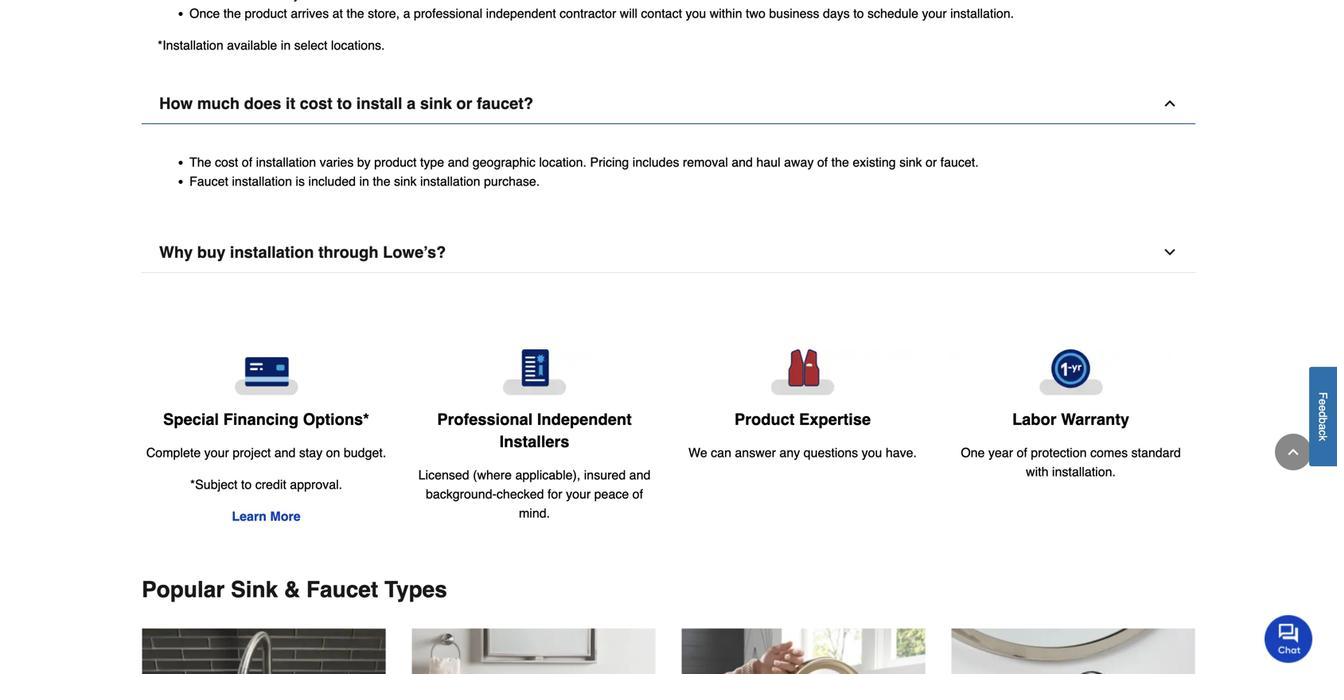 Task type: describe. For each thing, give the bounding box(es) containing it.
type
[[420, 155, 444, 169]]

&
[[284, 577, 300, 603]]

location.
[[539, 155, 587, 169]]

once the product arrives at the store, a professional independent contractor will contact you within two business days to schedule your installation.
[[189, 6, 1014, 21]]

with
[[1026, 464, 1049, 479]]

select
[[294, 38, 328, 52]]

within
[[710, 6, 742, 21]]

schedule
[[868, 6, 919, 21]]

project
[[233, 445, 271, 460]]

installation down type
[[420, 174, 480, 189]]

*installation available in select locations.
[[158, 38, 385, 52]]

questions
[[804, 445, 858, 460]]

product
[[735, 410, 795, 429]]

scroll to top element
[[1275, 434, 1312, 470]]

removal
[[683, 155, 728, 169]]

varies
[[320, 155, 354, 169]]

popular sink & faucet types
[[142, 577, 447, 603]]

includes
[[633, 155, 679, 169]]

(where
[[473, 468, 512, 482]]

of inside one year of protection comes standard with installation.
[[1017, 445, 1028, 460]]

or inside the cost of installation varies by product type and geographic location. pricing includes removal and haul away of the existing sink or faucet. faucet installation is included in the sink installation purchase.
[[926, 155, 937, 169]]

much
[[197, 94, 240, 112]]

how much does it cost to install a sink or faucet?
[[159, 94, 533, 112]]

installation up the is
[[256, 155, 316, 169]]

insured
[[584, 468, 626, 482]]

licensed
[[418, 468, 469, 482]]

labor warranty
[[1013, 410, 1130, 429]]

one year of protection comes standard with installation.
[[961, 445, 1181, 479]]

labor
[[1013, 410, 1057, 429]]

complete your project and stay on budget.
[[146, 445, 386, 460]]

locations.
[[331, 38, 385, 52]]

approval.
[[290, 477, 342, 492]]

popular
[[142, 577, 225, 603]]

*subject to credit approval.
[[190, 477, 342, 492]]

1 horizontal spatial faucet
[[306, 577, 378, 603]]

days
[[823, 6, 850, 21]]

one
[[961, 445, 985, 460]]

to inside how much does it cost to install a sink or faucet? button
[[337, 94, 352, 112]]

a inside button
[[1317, 424, 1330, 430]]

install
[[356, 94, 402, 112]]

business
[[769, 6, 820, 21]]

why buy installation through lowe's? button
[[142, 232, 1196, 273]]

k
[[1317, 436, 1330, 441]]

a lowe's red vest icon. image
[[681, 349, 924, 396]]

independent
[[537, 410, 632, 429]]

geographic
[[473, 155, 536, 169]]

cost inside the cost of installation varies by product type and geographic location. pricing includes removal and haul away of the existing sink or faucet. faucet installation is included in the sink installation purchase.
[[215, 155, 238, 169]]

chevron down image
[[1162, 244, 1178, 260]]

and inside licensed (where applicable), insured and background-checked for your peace of mind.
[[629, 468, 651, 482]]

we can answer any questions you have.
[[689, 445, 917, 460]]

for
[[548, 487, 563, 501]]

answer
[[735, 445, 776, 460]]

chevron up image inside scroll to top element
[[1286, 444, 1302, 460]]

1 e from the top
[[1317, 399, 1330, 405]]

types
[[384, 577, 447, 603]]

away
[[784, 155, 814, 169]]

comes
[[1091, 445, 1128, 460]]

available
[[227, 38, 277, 52]]

does
[[244, 94, 281, 112]]

by
[[357, 155, 371, 169]]

existing
[[853, 155, 896, 169]]

contractor
[[560, 6, 616, 21]]

faucet.
[[941, 155, 979, 169]]

store,
[[368, 6, 400, 21]]

through
[[318, 243, 379, 261]]

learn more
[[232, 509, 301, 524]]

your inside licensed (where applicable), insured and background-checked for your peace of mind.
[[566, 487, 591, 501]]

0 horizontal spatial in
[[281, 38, 291, 52]]

arrives
[[291, 6, 329, 21]]

it
[[286, 94, 295, 112]]

*subject
[[190, 477, 238, 492]]

0 horizontal spatial you
[[686, 6, 706, 21]]

how much does it cost to install a sink or faucet? button
[[142, 83, 1196, 124]]

the right included
[[373, 174, 391, 189]]

faucet?
[[477, 94, 533, 112]]

peace
[[594, 487, 629, 501]]

2 e from the top
[[1317, 405, 1330, 412]]



Task type: locate. For each thing, give the bounding box(es) containing it.
a right store,
[[403, 6, 410, 21]]

learn
[[232, 509, 267, 524]]

or left faucet?
[[456, 94, 472, 112]]

1 horizontal spatial in
[[359, 174, 369, 189]]

1 vertical spatial product
[[374, 155, 417, 169]]

lowe's?
[[383, 243, 446, 261]]

a dark blue credit card icon. image
[[145, 349, 388, 396]]

in inside the cost of installation varies by product type and geographic location. pricing includes removal and haul away of the existing sink or faucet. faucet installation is included in the sink installation purchase.
[[359, 174, 369, 189]]

credit
[[255, 477, 286, 492]]

a up "k"
[[1317, 424, 1330, 430]]

chevron up image inside how much does it cost to install a sink or faucet? button
[[1162, 95, 1178, 111]]

sink up lowe's? on the top of the page
[[394, 174, 417, 189]]

of right year
[[1017, 445, 1028, 460]]

1 vertical spatial installation.
[[1052, 464, 1116, 479]]

product up *installation available in select locations.
[[245, 6, 287, 21]]

pricing
[[590, 155, 629, 169]]

0 horizontal spatial faucet
[[189, 174, 228, 189]]

0 vertical spatial or
[[456, 94, 472, 112]]

budget.
[[344, 445, 386, 460]]

0 horizontal spatial chevron up image
[[1162, 95, 1178, 111]]

warranty
[[1061, 410, 1130, 429]]

1 horizontal spatial sink
[[420, 94, 452, 112]]

1 horizontal spatial chevron up image
[[1286, 444, 1302, 460]]

1 horizontal spatial to
[[337, 94, 352, 112]]

once
[[189, 6, 220, 21]]

year
[[989, 445, 1013, 460]]

0 horizontal spatial sink
[[394, 174, 417, 189]]

mind.
[[519, 506, 550, 521]]

your
[[922, 6, 947, 21], [204, 445, 229, 460], [566, 487, 591, 501]]

1 vertical spatial you
[[862, 445, 882, 460]]

1 vertical spatial a
[[407, 94, 416, 112]]

buy
[[197, 243, 226, 261]]

the right once
[[223, 6, 241, 21]]

cost
[[300, 94, 333, 112], [215, 155, 238, 169]]

and left the "haul"
[[732, 155, 753, 169]]

chevron up image
[[1162, 95, 1178, 111], [1286, 444, 1302, 460]]

a black rectangular kitchen sink. image
[[142, 628, 386, 674]]

2 horizontal spatial to
[[854, 6, 864, 21]]

faucet
[[189, 174, 228, 189], [306, 577, 378, 603]]

the left existing
[[832, 155, 849, 169]]

0 vertical spatial product
[[245, 6, 287, 21]]

to right days
[[854, 6, 864, 21]]

1 horizontal spatial or
[[926, 155, 937, 169]]

purchase.
[[484, 174, 540, 189]]

your right schedule
[[922, 6, 947, 21]]

you left have.
[[862, 445, 882, 460]]

a person rinsing asparagus under a gold touch-on kitchen faucet. image
[[681, 628, 926, 674]]

the
[[223, 6, 241, 21], [347, 6, 364, 21], [832, 155, 849, 169], [373, 174, 391, 189]]

at
[[332, 6, 343, 21]]

*installation
[[158, 38, 223, 52]]

to left credit
[[241, 477, 252, 492]]

0 horizontal spatial or
[[456, 94, 472, 112]]

in left select
[[281, 38, 291, 52]]

why
[[159, 243, 193, 261]]

1 vertical spatial your
[[204, 445, 229, 460]]

2 vertical spatial sink
[[394, 174, 417, 189]]

faucet down the
[[189, 174, 228, 189]]

in down by
[[359, 174, 369, 189]]

we
[[689, 445, 708, 460]]

sink
[[420, 94, 452, 112], [900, 155, 922, 169], [394, 174, 417, 189]]

0 horizontal spatial to
[[241, 477, 252, 492]]

1 vertical spatial cost
[[215, 155, 238, 169]]

will
[[620, 6, 638, 21]]

c
[[1317, 430, 1330, 436]]

product inside the cost of installation varies by product type and geographic location. pricing includes removal and haul away of the existing sink or faucet. faucet installation is included in the sink installation purchase.
[[374, 155, 417, 169]]

background-
[[426, 487, 497, 501]]

faucet inside the cost of installation varies by product type and geographic location. pricing includes removal and haul away of the existing sink or faucet. faucet installation is included in the sink installation purchase.
[[189, 174, 228, 189]]

product right by
[[374, 155, 417, 169]]

faucet right &
[[306, 577, 378, 603]]

professional independent installers
[[437, 410, 632, 451]]

a for sink
[[407, 94, 416, 112]]

a two-handle black bathroom faucet on a white vanity top. image
[[951, 628, 1196, 674]]

1 vertical spatial in
[[359, 174, 369, 189]]

1 horizontal spatial your
[[566, 487, 591, 501]]

1 horizontal spatial product
[[374, 155, 417, 169]]

f e e d b a c k button
[[1310, 367, 1337, 467]]

a blue 1-year labor warranty icon. image
[[950, 349, 1193, 396]]

independent
[[486, 6, 556, 21]]

on
[[326, 445, 340, 460]]

1 horizontal spatial cost
[[300, 94, 333, 112]]

sink right existing
[[900, 155, 922, 169]]

0 vertical spatial cost
[[300, 94, 333, 112]]

2 vertical spatial your
[[566, 487, 591, 501]]

checked
[[497, 487, 544, 501]]

sink
[[231, 577, 278, 603]]

is
[[296, 174, 305, 189]]

f e e d b a c k
[[1317, 392, 1330, 441]]

expertise
[[799, 410, 871, 429]]

d
[[1317, 412, 1330, 418]]

0 vertical spatial chevron up image
[[1162, 95, 1178, 111]]

2 vertical spatial to
[[241, 477, 252, 492]]

professional
[[437, 410, 533, 429]]

b
[[1317, 418, 1330, 424]]

to left the install
[[337, 94, 352, 112]]

0 vertical spatial a
[[403, 6, 410, 21]]

your right for
[[566, 487, 591, 501]]

installation right buy
[[230, 243, 314, 261]]

chat invite button image
[[1265, 615, 1314, 663]]

a inside button
[[407, 94, 416, 112]]

stay
[[299, 445, 323, 460]]

installation left the is
[[232, 174, 292, 189]]

product expertise
[[735, 410, 871, 429]]

and right insured
[[629, 468, 651, 482]]

or left faucet.
[[926, 155, 937, 169]]

your up *subject
[[204, 445, 229, 460]]

2 horizontal spatial your
[[922, 6, 947, 21]]

1 horizontal spatial installation.
[[1052, 464, 1116, 479]]

of right peace
[[633, 487, 643, 501]]

a right the install
[[407, 94, 416, 112]]

product
[[245, 6, 287, 21], [374, 155, 417, 169]]

of right away
[[818, 155, 828, 169]]

0 vertical spatial sink
[[420, 94, 452, 112]]

0 vertical spatial to
[[854, 6, 864, 21]]

e up b
[[1317, 405, 1330, 412]]

cost inside button
[[300, 94, 333, 112]]

any
[[780, 445, 800, 460]]

0 vertical spatial you
[[686, 6, 706, 21]]

licensed (where applicable), insured and background-checked for your peace of mind.
[[418, 468, 651, 521]]

0 horizontal spatial installation.
[[951, 6, 1014, 21]]

applicable),
[[515, 468, 581, 482]]

installation. inside one year of protection comes standard with installation.
[[1052, 464, 1116, 479]]

0 vertical spatial in
[[281, 38, 291, 52]]

1 vertical spatial to
[[337, 94, 352, 112]]

0 vertical spatial your
[[922, 6, 947, 21]]

0 horizontal spatial your
[[204, 445, 229, 460]]

and left stay
[[274, 445, 296, 460]]

1 vertical spatial sink
[[900, 155, 922, 169]]

installation inside button
[[230, 243, 314, 261]]

learn more link
[[232, 509, 301, 524]]

the cost of installation varies by product type and geographic location. pricing includes removal and haul away of the existing sink or faucet. faucet installation is included in the sink installation purchase.
[[189, 155, 979, 189]]

of right the
[[242, 155, 252, 169]]

of inside licensed (where applicable), insured and background-checked for your peace of mind.
[[633, 487, 643, 501]]

installers
[[500, 433, 570, 451]]

have.
[[886, 445, 917, 460]]

2 horizontal spatial sink
[[900, 155, 922, 169]]

1 vertical spatial faucet
[[306, 577, 378, 603]]

contact
[[641, 6, 682, 21]]

more
[[270, 509, 301, 524]]

1 horizontal spatial you
[[862, 445, 882, 460]]

sink right the install
[[420, 94, 452, 112]]

special financing options*
[[163, 410, 369, 429]]

two
[[746, 6, 766, 21]]

0 vertical spatial faucet
[[189, 174, 228, 189]]

or inside button
[[456, 94, 472, 112]]

e
[[1317, 399, 1330, 405], [1317, 405, 1330, 412]]

the right at
[[347, 6, 364, 21]]

protection
[[1031, 445, 1087, 460]]

professional
[[414, 6, 483, 21]]

1 vertical spatial or
[[926, 155, 937, 169]]

a dark blue background check icon. image
[[413, 349, 656, 396]]

financing
[[223, 410, 299, 429]]

included
[[308, 174, 356, 189]]

0 horizontal spatial product
[[245, 6, 287, 21]]

why buy installation through lowe's?
[[159, 243, 446, 261]]

a white pedestal bathroom sink. image
[[412, 628, 656, 674]]

a for professional
[[403, 6, 410, 21]]

cost right the it
[[300, 94, 333, 112]]

f
[[1317, 392, 1330, 399]]

1 vertical spatial chevron up image
[[1286, 444, 1302, 460]]

e up d
[[1317, 399, 1330, 405]]

0 vertical spatial installation.
[[951, 6, 1014, 21]]

sink inside button
[[420, 94, 452, 112]]

a
[[403, 6, 410, 21], [407, 94, 416, 112], [1317, 424, 1330, 430]]

options*
[[303, 410, 369, 429]]

complete
[[146, 445, 201, 460]]

you left within
[[686, 6, 706, 21]]

cost right the
[[215, 155, 238, 169]]

0 horizontal spatial cost
[[215, 155, 238, 169]]

how
[[159, 94, 193, 112]]

and right type
[[448, 155, 469, 169]]

2 vertical spatial a
[[1317, 424, 1330, 430]]

special
[[163, 410, 219, 429]]



Task type: vqa. For each thing, say whether or not it's contained in the screenshot.
"Maple Shade"
no



